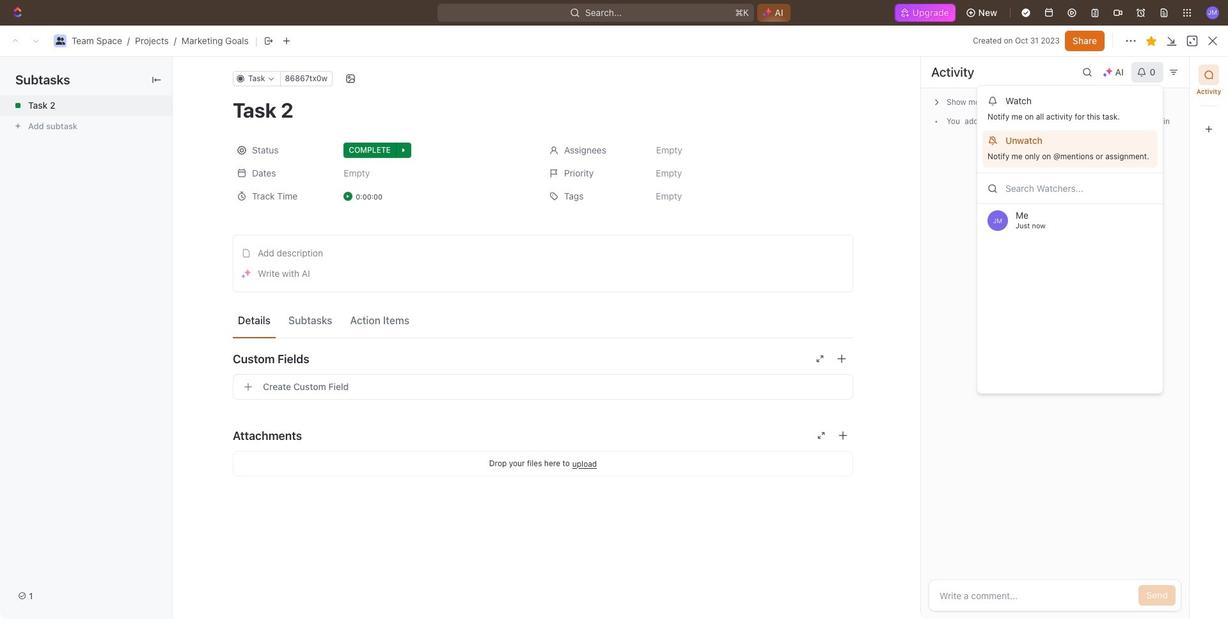 Task type: describe. For each thing, give the bounding box(es) containing it.
sidebar navigation
[[0, 54, 163, 619]]

tree inside "sidebar" navigation
[[5, 344, 150, 619]]

task sidebar content section
[[920, 57, 1189, 619]]



Task type: vqa. For each thing, say whether or not it's contained in the screenshot.
'option group'
no



Task type: locate. For each thing, give the bounding box(es) containing it.
my notification settings for this {entitytype, select,
          task {task} doc {doc} other {task}} list
[[977, 86, 1163, 173]]

Search Watchers... text field
[[977, 173, 1163, 204]]

task sidebar navigation tab list
[[1195, 65, 1223, 139]]

user group image
[[55, 37, 65, 45]]

tree
[[5, 344, 150, 619]]

Edit task name text field
[[233, 98, 853, 122]]



